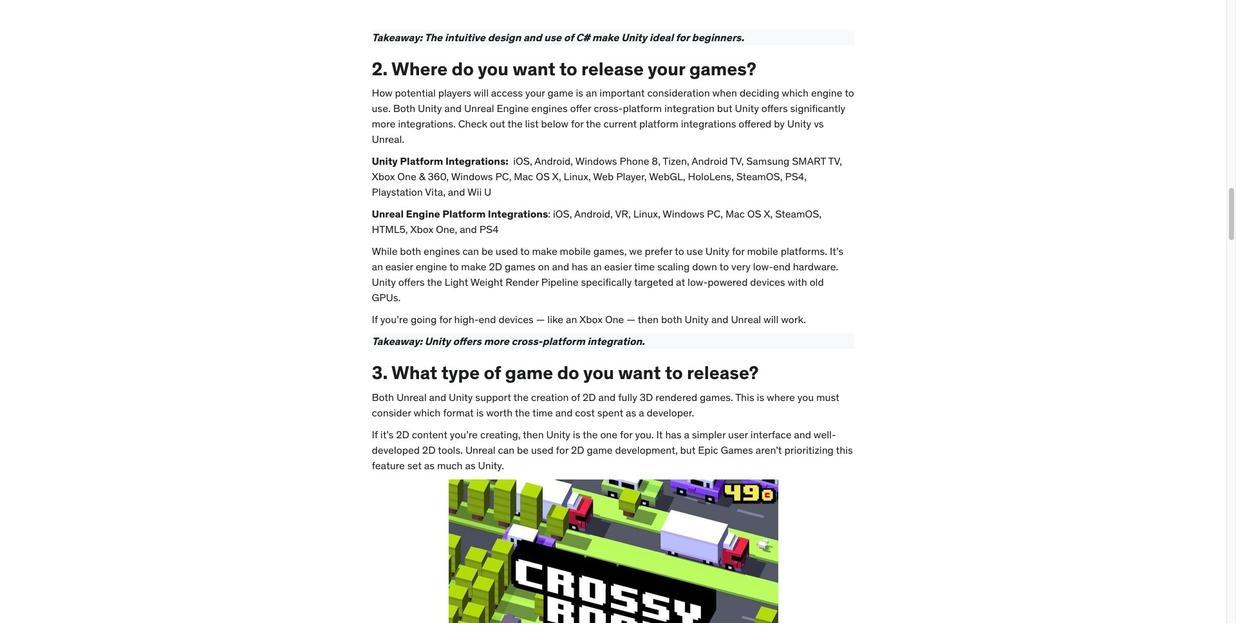Task type: vqa. For each thing, say whether or not it's contained in the screenshot.
left devices
yes



Task type: locate. For each thing, give the bounding box(es) containing it.
1 vertical spatial platform
[[640, 117, 679, 130]]

1 vertical spatial low-
[[688, 276, 708, 289]]

1 vertical spatial one
[[605, 313, 624, 326]]

user
[[729, 428, 748, 441]]

a inside if it's 2d content you're creating, then unity is the one for you. it has a simpler user interface and well- developed 2d tools. unreal can be used for 2d game development, but epic games aren't prioritizing this feature set as much as unity.
[[684, 428, 690, 441]]

time down we
[[635, 260, 655, 273]]

1 horizontal spatial pc,
[[707, 208, 723, 220]]

and inside ios, android, windows phone 8, tizen, android tv, samsung smart tv, xbox one & 360, windows pc, mac os x, linux, web player, webgl, hololens, steamos, ps4, playstation vita, and wii u
[[448, 186, 465, 199]]

unity inside if it's 2d content you're creating, then unity is the one for you. it has a simpler user interface and well- developed 2d tools. unreal can be used for 2d game development, but epic games aren't prioritizing this feature set as much as unity.
[[547, 428, 571, 441]]

unity inside 3. what type of game do you want to release? both unreal and unity support the creation of 2d and fully 3d rendered games. this is where you must consider which format is worth the time and cost spent as a developer.
[[449, 391, 473, 404]]

1 horizontal spatial cross-
[[594, 102, 623, 115]]

engines inside 2. where do you want to release your games? how potential players will access your game is an important consideration when deciding which engine to use. both unity and unreal engine engines offer cross-platform integration but unity offers significantly more integrations. check out the list below for the current platform integrations offered by unity vs unreal.
[[532, 102, 568, 115]]

the
[[508, 117, 523, 130], [586, 117, 601, 130], [427, 276, 442, 289], [514, 391, 529, 404], [515, 406, 530, 419], [583, 428, 598, 441]]

1 vertical spatial do
[[557, 362, 580, 385]]

prioritizing
[[785, 444, 834, 457]]

1 horizontal spatial do
[[557, 362, 580, 385]]

the inside if it's 2d content you're creating, then unity is the one for you. it has a simpler user interface and well- developed 2d tools. unreal can be used for 2d game development, but epic games aren't prioritizing this feature set as much as unity.
[[583, 428, 598, 441]]

devices up takeaway: unity offers more cross-platform integration.
[[499, 313, 534, 326]]

be down ps4
[[482, 245, 493, 258]]

be inside if it's 2d content you're creating, then unity is the one for you. it has a simpler user interface and well- developed 2d tools. unreal can be used for 2d game development, but epic games aren't prioritizing this feature set as much as unity.
[[517, 444, 529, 457]]

1 vertical spatial has
[[666, 428, 682, 441]]

platform
[[400, 155, 443, 168], [443, 208, 486, 220]]

0 vertical spatial low-
[[753, 260, 774, 273]]

0 vertical spatial end
[[774, 260, 791, 273]]

player,
[[617, 170, 647, 183]]

1 vertical spatial can
[[498, 444, 515, 457]]

0 vertical spatial do
[[452, 57, 474, 80]]

easier down games,
[[605, 260, 632, 273]]

0 vertical spatial but
[[717, 102, 733, 115]]

ios, right :
[[553, 208, 572, 220]]

0 vertical spatial ios,
[[514, 155, 533, 168]]

0 vertical spatial both
[[400, 245, 421, 258]]

rendered
[[656, 391, 698, 404]]

1 horizontal spatial time
[[635, 260, 655, 273]]

render
[[506, 276, 539, 289]]

pipeline
[[542, 276, 579, 289]]

0 horizontal spatial offers
[[399, 276, 425, 289]]

integration
[[665, 102, 715, 115]]

an inside 2. where do you want to release your games? how potential players will access your game is an important consideration when deciding which engine to use. both unity and unreal engine engines offer cross-platform integration but unity offers significantly more integrations. check out the list below for the current platform integrations offered by unity vs unreal.
[[586, 86, 597, 99]]

unity down at
[[685, 313, 709, 326]]

use up down
[[687, 245, 703, 258]]

1 if from the top
[[372, 313, 378, 326]]

0 horizontal spatial ios,
[[514, 155, 533, 168]]

ios, down list at the left
[[514, 155, 533, 168]]

and inside while both engines can be used to make mobile games, we prefer to use unity for mobile platforms. it's an easier engine to make 2d games on and has an easier time scaling down to very low-end hardware. unity offers the light weight render pipeline specifically targeted at low-powered devices with old gpus.
[[552, 260, 570, 273]]

then down targeted
[[638, 313, 659, 326]]

current
[[604, 117, 637, 130]]

1 horizontal spatial low-
[[753, 260, 774, 273]]

windows down webgl,
[[663, 208, 705, 220]]

can down the creating,
[[498, 444, 515, 457]]

1 horizontal spatial android,
[[575, 208, 613, 220]]

1 vertical spatial steamos,
[[776, 208, 822, 220]]

0 horizontal spatial cross-
[[512, 335, 543, 348]]

much
[[437, 459, 463, 472]]

prefer
[[645, 245, 673, 258]]

then right the creating,
[[523, 428, 544, 441]]

unity up format
[[449, 391, 473, 404]]

1 horizontal spatial but
[[717, 102, 733, 115]]

1 vertical spatial you're
[[450, 428, 478, 441]]

then inside if it's 2d content you're creating, then unity is the one for you. it has a simpler user interface and well- developed 2d tools. unreal can be used for 2d game development, but epic games aren't prioritizing this feature set as much as unity.
[[523, 428, 544, 441]]

x, inside ios, android, windows phone 8, tizen, android tv, samsung smart tv, xbox one & 360, windows pc, mac os x, linux, web player, webgl, hololens, steamos, ps4, playstation vita, and wii u
[[552, 170, 562, 183]]

the left list at the left
[[508, 117, 523, 130]]

0 vertical spatial offers
[[762, 102, 788, 115]]

0 horizontal spatial your
[[526, 86, 545, 99]]

0 horizontal spatial engine
[[416, 260, 447, 273]]

for down creation
[[556, 444, 569, 457]]

0 vertical spatial use
[[544, 31, 562, 44]]

0 vertical spatial then
[[638, 313, 659, 326]]

0 vertical spatial mac
[[514, 170, 534, 183]]

must
[[817, 391, 840, 404]]

if inside if it's 2d content you're creating, then unity is the one for you. it has a simpler user interface and well- developed 2d tools. unreal can be used for 2d game development, but epic games aren't prioritizing this feature set as much as unity.
[[372, 428, 378, 441]]

1 vertical spatial x,
[[764, 208, 773, 220]]

os inside ios, android, windows phone 8, tizen, android tv, samsung smart tv, xbox one & 360, windows pc, mac os x, linux, web player, webgl, hololens, steamos, ps4, playstation vita, and wii u
[[536, 170, 550, 183]]

1 vertical spatial linux,
[[634, 208, 661, 220]]

games,
[[594, 245, 627, 258]]

0 vertical spatial will
[[474, 86, 489, 99]]

unreal engine platform integrations
[[372, 208, 548, 220]]

if it's 2d content you're creating, then unity is the one for you. it has a simpler user interface and well- developed 2d tools. unreal can be used for 2d game development, but epic games aren't prioritizing this feature set as much as unity.
[[372, 428, 853, 472]]

used down creation
[[531, 444, 554, 457]]

xbox inside ios, android, windows phone 8, tizen, android tv, samsung smart tv, xbox one & 360, windows pc, mac os x, linux, web player, webgl, hololens, steamos, ps4, playstation vita, and wii u
[[372, 170, 395, 183]]

more up support
[[484, 335, 509, 348]]

will left access
[[474, 86, 489, 99]]

0 horizontal spatial end
[[479, 313, 496, 326]]

0 vertical spatial os
[[536, 170, 550, 183]]

unity up the gpus.
[[372, 276, 396, 289]]

is
[[576, 86, 584, 99], [757, 391, 765, 404], [476, 406, 484, 419], [573, 428, 581, 441]]

1 tv, from the left
[[730, 155, 744, 168]]

1 vertical spatial os
[[748, 208, 762, 220]]

is down cost
[[573, 428, 581, 441]]

used inside while both engines can be used to make mobile games, we prefer to use unity for mobile platforms. it's an easier engine to make 2d games on and has an easier time scaling down to very low-end hardware. unity offers the light weight render pipeline specifically targeted at low-powered devices with old gpus.
[[496, 245, 518, 258]]

0 vertical spatial cross-
[[594, 102, 623, 115]]

an right like
[[566, 313, 577, 326]]

0 horizontal spatial which
[[414, 406, 441, 419]]

out
[[490, 117, 505, 130]]

by
[[774, 117, 785, 130]]

unreal down what
[[397, 391, 427, 404]]

android,
[[535, 155, 573, 168], [575, 208, 613, 220]]

engines up the below
[[532, 102, 568, 115]]

pc, inside : ios, android, vr, linux, windows pc, mac os x, steamos, html5, xbox one, and ps4
[[707, 208, 723, 220]]

game inside 2. where do you want to release your games? how potential players will access your game is an important consideration when deciding which engine to use. both unity and unreal engine engines offer cross-platform integration but unity offers significantly more integrations. check out the list below for the current platform integrations offered by unity vs unreal.
[[548, 86, 574, 99]]

both
[[393, 102, 416, 115], [372, 391, 394, 404]]

offers down high-
[[453, 335, 482, 348]]

more
[[372, 117, 396, 130], [484, 335, 509, 348]]

0 horizontal spatial —
[[536, 313, 545, 326]]

1 vertical spatial offers
[[399, 276, 425, 289]]

to inside 3. what type of game do you want to release? both unreal and unity support the creation of 2d and fully 3d rendered games. this is where you must consider which format is worth the time and cost spent as a developer.
[[665, 362, 683, 385]]

engine inside 2. where do you want to release your games? how potential players will access your game is an important consideration when deciding which engine to use. both unity and unreal engine engines offer cross-platform integration but unity offers significantly more integrations. check out the list below for the current platform integrations offered by unity vs unreal.
[[812, 86, 843, 99]]

for down the offer
[[571, 117, 584, 130]]

will
[[474, 86, 489, 99], [764, 313, 779, 326]]

1 horizontal spatial os
[[748, 208, 762, 220]]

gpus.
[[372, 291, 401, 304]]

linux, left web
[[564, 170, 591, 183]]

as right much
[[465, 459, 476, 472]]

a down 3d
[[639, 406, 645, 419]]

0 vertical spatial used
[[496, 245, 518, 258]]

360,
[[428, 170, 449, 183]]

make right c#
[[592, 31, 619, 44]]

0 vertical spatial a
[[639, 406, 645, 419]]

for up very
[[732, 245, 745, 258]]

platform up '&'
[[400, 155, 443, 168]]

below
[[541, 117, 569, 130]]

the
[[425, 31, 443, 44]]

2 horizontal spatial offers
[[762, 102, 788, 115]]

is inside if it's 2d content you're creating, then unity is the one for you. it has a simpler user interface and well- developed 2d tools. unreal can be used for 2d game development, but epic games aren't prioritizing this feature set as much as unity.
[[573, 428, 581, 441]]

2 vertical spatial windows
[[663, 208, 705, 220]]

steamos, inside : ios, android, vr, linux, windows pc, mac os x, steamos, html5, xbox one, and ps4
[[776, 208, 822, 220]]

steamos, down ps4,
[[776, 208, 822, 220]]

0 horizontal spatial do
[[452, 57, 474, 80]]

1 horizontal spatial easier
[[605, 260, 632, 273]]

1 vertical spatial which
[[414, 406, 441, 419]]

and
[[524, 31, 542, 44], [445, 102, 462, 115], [448, 186, 465, 199], [460, 223, 477, 236], [552, 260, 570, 273], [712, 313, 729, 326], [429, 391, 447, 404], [599, 391, 616, 404], [556, 406, 573, 419], [794, 428, 812, 441]]

devices left with
[[751, 276, 786, 289]]

both right while
[[400, 245, 421, 258]]

time
[[635, 260, 655, 273], [533, 406, 553, 419]]

pc, inside ios, android, windows phone 8, tizen, android tv, samsung smart tv, xbox one & 360, windows pc, mac os x, linux, web player, webgl, hololens, steamos, ps4, playstation vita, and wii u
[[496, 170, 512, 183]]

to up significantly
[[845, 86, 855, 99]]

well-
[[814, 428, 837, 441]]

as right set
[[424, 459, 435, 472]]

unreal up unity.
[[466, 444, 496, 457]]

crossy roads, made with unity image
[[449, 480, 778, 624]]

0 vertical spatial both
[[393, 102, 416, 115]]

1 horizontal spatial engines
[[532, 102, 568, 115]]

0 vertical spatial steamos,
[[737, 170, 783, 183]]

platform down like
[[543, 335, 585, 348]]

consider
[[372, 406, 411, 419]]

2. where do you want to release your games? how potential players will access your game is an important consideration when deciding which engine to use. both unity and unreal engine engines offer cross-platform integration but unity offers significantly more integrations. check out the list below for the current platform integrations offered by unity vs unreal.
[[372, 57, 855, 146]]

2 if from the top
[[372, 428, 378, 441]]

set
[[408, 459, 422, 472]]

1 horizontal spatial both
[[661, 313, 683, 326]]

engine inside while both engines can be used to make mobile games, we prefer to use unity for mobile platforms. it's an easier engine to make 2d games on and has an easier time scaling down to very low-end hardware. unity offers the light weight render pipeline specifically targeted at low-powered devices with old gpus.
[[416, 260, 447, 273]]

1 horizontal spatial devices
[[751, 276, 786, 289]]

type
[[442, 362, 480, 385]]

0 vertical spatial your
[[648, 57, 686, 80]]

steamos, inside ios, android, windows phone 8, tizen, android tv, samsung smart tv, xbox one & 360, windows pc, mac os x, linux, web player, webgl, hololens, steamos, ps4, playstation vita, and wii u
[[737, 170, 783, 183]]

a left simpler
[[684, 428, 690, 441]]

engines down "one,"
[[424, 245, 460, 258]]

vs
[[814, 117, 824, 130]]

1 vertical spatial both
[[372, 391, 394, 404]]

want
[[513, 57, 556, 80], [618, 362, 661, 385]]

unity
[[622, 31, 647, 44], [418, 102, 442, 115], [735, 102, 759, 115], [788, 117, 812, 130], [372, 155, 398, 168], [706, 245, 730, 258], [372, 276, 396, 289], [685, 313, 709, 326], [425, 335, 451, 348], [449, 391, 473, 404], [547, 428, 571, 441]]

make up on
[[532, 245, 558, 258]]

if left it's
[[372, 428, 378, 441]]

windows inside : ios, android, vr, linux, windows pc, mac os x, steamos, html5, xbox one, and ps4
[[663, 208, 705, 220]]

unity.
[[478, 459, 504, 472]]

0 vertical spatial takeaway:
[[372, 31, 423, 44]]

but inside 2. where do you want to release your games? how potential players will access your game is an important consideration when deciding which engine to use. both unity and unreal engine engines offer cross-platform integration but unity offers significantly more integrations. check out the list below for the current platform integrations offered by unity vs unreal.
[[717, 102, 733, 115]]

2d inside 3. what type of game do you want to release? both unreal and unity support the creation of 2d and fully 3d rendered games. this is where you must consider which format is worth the time and cost spent as a developer.
[[583, 391, 596, 404]]

want inside 3. what type of game do you want to release? both unreal and unity support the creation of 2d and fully 3d rendered games. this is where you must consider which format is worth the time and cost spent as a developer.
[[618, 362, 661, 385]]

unreal inside 3. what type of game do you want to release? both unreal and unity support the creation of 2d and fully 3d rendered games. this is where you must consider which format is worth the time and cost spent as a developer.
[[397, 391, 427, 404]]

1 horizontal spatial engine
[[497, 102, 529, 115]]

0 horizontal spatial linux,
[[564, 170, 591, 183]]

steamos, down samsung
[[737, 170, 783, 183]]

but down when
[[717, 102, 733, 115]]

cross- inside 2. where do you want to release your games? how potential players will access your game is an important consideration when deciding which engine to use. both unity and unreal engine engines offer cross-platform integration but unity offers significantly more integrations. check out the list below for the current platform integrations offered by unity vs unreal.
[[594, 102, 623, 115]]

0 horizontal spatial will
[[474, 86, 489, 99]]

potential
[[395, 86, 436, 99]]

2d up cost
[[583, 391, 596, 404]]

0 vertical spatial game
[[548, 86, 574, 99]]

do inside 2. where do you want to release your games? how potential players will access your game is an important consideration when deciding which engine to use. both unity and unreal engine engines offer cross-platform integration but unity offers significantly more integrations. check out the list below for the current platform integrations offered by unity vs unreal.
[[452, 57, 474, 80]]

mac down hololens,
[[726, 208, 745, 220]]

engine inside 2. where do you want to release your games? how potential players will access your game is an important consideration when deciding which engine to use. both unity and unreal engine engines offer cross-platform integration but unity offers significantly more integrations. check out the list below for the current platform integrations offered by unity vs unreal.
[[497, 102, 529, 115]]

and down unreal engine platform integrations
[[460, 223, 477, 236]]

has
[[572, 260, 588, 273], [666, 428, 682, 441]]

tizen,
[[663, 155, 690, 168]]

feature
[[372, 459, 405, 472]]

unity left vs
[[788, 117, 812, 130]]

1 horizontal spatial your
[[648, 57, 686, 80]]

0 vertical spatial linux,
[[564, 170, 591, 183]]

an
[[586, 86, 597, 99], [372, 260, 383, 273], [591, 260, 602, 273], [566, 313, 577, 326]]

end
[[774, 260, 791, 273], [479, 313, 496, 326]]

0 vertical spatial engine
[[497, 102, 529, 115]]

0 vertical spatial xbox
[[372, 170, 395, 183]]

ios, inside ios, android, windows phone 8, tizen, android tv, samsung smart tv, xbox one & 360, windows pc, mac os x, linux, web player, webgl, hololens, steamos, ps4, playstation vita, and wii u
[[514, 155, 533, 168]]

is right this
[[757, 391, 765, 404]]

check
[[458, 117, 488, 130]]

one left '&'
[[398, 170, 417, 183]]

x, down samsung
[[764, 208, 773, 220]]

old
[[810, 276, 824, 289]]

the left one
[[583, 428, 598, 441]]

hololens,
[[688, 170, 734, 183]]

of up cost
[[572, 391, 580, 404]]

1 horizontal spatial offers
[[453, 335, 482, 348]]

content
[[412, 428, 448, 441]]

game up creation
[[505, 362, 553, 385]]

0 horizontal spatial easier
[[386, 260, 413, 273]]

1 horizontal spatial has
[[666, 428, 682, 441]]

1 vertical spatial be
[[517, 444, 529, 457]]

1 vertical spatial make
[[532, 245, 558, 258]]

used inside if it's 2d content you're creating, then unity is the one for you. it has a simpler user interface and well- developed 2d tools. unreal can be used for 2d game development, but epic games aren't prioritizing this feature set as much as unity.
[[531, 444, 554, 457]]

if for if it's 2d content you're creating, then unity is the one for you. it has a simpler user interface and well- developed 2d tools. unreal can be used for 2d game development, but epic games aren't prioritizing this feature set as much as unity.
[[372, 428, 378, 441]]

1 vertical spatial mac
[[726, 208, 745, 220]]

you up access
[[478, 57, 509, 80]]

both
[[400, 245, 421, 258], [661, 313, 683, 326]]

with
[[788, 276, 808, 289]]

you
[[478, 57, 509, 80], [584, 362, 614, 385], [798, 391, 814, 404]]

time inside while both engines can be used to make mobile games, we prefer to use unity for mobile platforms. it's an easier engine to make 2d games on and has an easier time scaling down to very low-end hardware. unity offers the light weight render pipeline specifically targeted at low-powered devices with old gpus.
[[635, 260, 655, 273]]

release?
[[687, 362, 759, 385]]

be
[[482, 245, 493, 258], [517, 444, 529, 457]]

powered
[[708, 276, 748, 289]]

which up significantly
[[782, 86, 809, 99]]

more inside 2. where do you want to release your games? how potential players will access your game is an important consideration when deciding which engine to use. both unity and unreal engine engines offer cross-platform integration but unity offers significantly more integrations. check out the list below for the current platform integrations offered by unity vs unreal.
[[372, 117, 396, 130]]

devices
[[751, 276, 786, 289], [499, 313, 534, 326]]

1 horizontal spatial be
[[517, 444, 529, 457]]

how
[[372, 86, 393, 99]]

and up "pipeline"
[[552, 260, 570, 273]]

1 vertical spatial you
[[584, 362, 614, 385]]

2 horizontal spatial windows
[[663, 208, 705, 220]]

but
[[717, 102, 733, 115], [681, 444, 696, 457]]

engine down access
[[497, 102, 529, 115]]

1 horizontal spatial used
[[531, 444, 554, 457]]

you're up tools.
[[450, 428, 478, 441]]

1 horizontal spatial make
[[532, 245, 558, 258]]

android, inside ios, android, windows phone 8, tizen, android tv, samsung smart tv, xbox one & 360, windows pc, mac os x, linux, web player, webgl, hololens, steamos, ps4, playstation vita, and wii u
[[535, 155, 573, 168]]

1 horizontal spatial use
[[687, 245, 703, 258]]

0 vertical spatial can
[[463, 245, 479, 258]]

easier
[[386, 260, 413, 273], [605, 260, 632, 273]]

x,
[[552, 170, 562, 183], [764, 208, 773, 220]]

use inside while both engines can be used to make mobile games, we prefer to use unity for mobile platforms. it's an easier engine to make 2d games on and has an easier time scaling down to very low-end hardware. unity offers the light weight render pipeline specifically targeted at low-powered devices with old gpus.
[[687, 245, 703, 258]]

1 vertical spatial xbox
[[410, 223, 434, 236]]

one
[[601, 428, 618, 441]]

tv, right smart
[[829, 155, 843, 168]]

can up light
[[463, 245, 479, 258]]

cross- down render
[[512, 335, 543, 348]]

but left epic
[[681, 444, 696, 457]]

want up 3d
[[618, 362, 661, 385]]

the left light
[[427, 276, 442, 289]]

targeted
[[634, 276, 674, 289]]

1 horizontal spatial can
[[498, 444, 515, 457]]

and down players
[[445, 102, 462, 115]]

1 vertical spatial windows
[[451, 170, 493, 183]]

be inside while both engines can be used to make mobile games, we prefer to use unity for mobile platforms. it's an easier engine to make 2d games on and has an easier time scaling down to very low-end hardware. unity offers the light weight render pipeline specifically targeted at low-powered devices with old gpus.
[[482, 245, 493, 258]]

use
[[544, 31, 562, 44], [687, 245, 703, 258]]

2 easier from the left
[[605, 260, 632, 273]]

unreal inside if it's 2d content you're creating, then unity is the one for you. it has a simpler user interface and well- developed 2d tools. unreal can be used for 2d game development, but epic games aren't prioritizing this feature set as much as unity.
[[466, 444, 496, 457]]

while
[[372, 245, 398, 258]]

make
[[592, 31, 619, 44], [532, 245, 558, 258], [461, 260, 487, 273]]

1 vertical spatial a
[[684, 428, 690, 441]]

engine up significantly
[[812, 86, 843, 99]]

1 takeaway: from the top
[[372, 31, 423, 44]]

tv, right android
[[730, 155, 744, 168]]

0 horizontal spatial xbox
[[372, 170, 395, 183]]

then
[[638, 313, 659, 326], [523, 428, 544, 441]]

want up access
[[513, 57, 556, 80]]

android, down the below
[[535, 155, 573, 168]]

0 vertical spatial devices
[[751, 276, 786, 289]]

xbox up the 'playstation' at the top
[[372, 170, 395, 183]]

2 — from the left
[[627, 313, 636, 326]]

1 horizontal spatial then
[[638, 313, 659, 326]]

which inside 3. what type of game do you want to release? both unreal and unity support the creation of 2d and fully 3d rendered games. this is where you must consider which format is worth the time and cost spent as a developer.
[[414, 406, 441, 419]]

and up format
[[429, 391, 447, 404]]

0 vertical spatial windows
[[576, 155, 617, 168]]

platform up "one,"
[[443, 208, 486, 220]]

to up light
[[450, 260, 459, 273]]

of up support
[[484, 362, 501, 385]]

when
[[713, 86, 738, 99]]

is up the offer
[[576, 86, 584, 99]]

will inside 2. where do you want to release your games? how potential players will access your game is an important consideration when deciding which engine to use. both unity and unreal engine engines offer cross-platform integration but unity offers significantly more integrations. check out the list below for the current platform integrations offered by unity vs unreal.
[[474, 86, 489, 99]]

do up creation
[[557, 362, 580, 385]]

1 horizontal spatial x,
[[764, 208, 773, 220]]

steamos,
[[737, 170, 783, 183], [776, 208, 822, 220]]

has right it
[[666, 428, 682, 441]]

takeaway:
[[372, 31, 423, 44], [372, 335, 423, 348]]

worth
[[486, 406, 513, 419]]

1 — from the left
[[536, 313, 545, 326]]

windows up web
[[576, 155, 617, 168]]

of left c#
[[564, 31, 574, 44]]

both down the potential
[[393, 102, 416, 115]]

developer.
[[647, 406, 695, 419]]

1 vertical spatial of
[[484, 362, 501, 385]]

platforms.
[[781, 245, 828, 258]]

2 takeaway: from the top
[[372, 335, 423, 348]]

takeaway: the intuitive design and use of c# make unity ideal for beginners.
[[372, 31, 747, 44]]

the inside while both engines can be used to make mobile games, we prefer to use unity for mobile platforms. it's an easier engine to make 2d games on and has an easier time scaling down to very low-end hardware. unity offers the light weight render pipeline specifically targeted at low-powered devices with old gpus.
[[427, 276, 442, 289]]

:
[[548, 208, 551, 220]]

0 horizontal spatial used
[[496, 245, 518, 258]]

1 vertical spatial engine
[[416, 260, 447, 273]]

end inside while both engines can be used to make mobile games, we prefer to use unity for mobile platforms. it's an easier engine to make 2d games on and has an easier time scaling down to very low-end hardware. unity offers the light weight render pipeline specifically targeted at low-powered devices with old gpus.
[[774, 260, 791, 273]]

devices inside while both engines can be used to make mobile games, we prefer to use unity for mobile platforms. it's an easier engine to make 2d games on and has an easier time scaling down to very low-end hardware. unity offers the light weight render pipeline specifically targeted at low-powered devices with old gpus.
[[751, 276, 786, 289]]

pc, down hololens,
[[707, 208, 723, 220]]

pc, down "integrations:" on the top of page
[[496, 170, 512, 183]]

8,
[[652, 155, 661, 168]]

integrations:
[[446, 155, 509, 168]]

unity down creation
[[547, 428, 571, 441]]

0 vertical spatial more
[[372, 117, 396, 130]]

0 horizontal spatial has
[[572, 260, 588, 273]]

1 horizontal spatial engine
[[812, 86, 843, 99]]



Task type: describe. For each thing, give the bounding box(es) containing it.
tools.
[[438, 444, 463, 457]]

os inside : ios, android, vr, linux, windows pc, mac os x, steamos, html5, xbox one, and ps4
[[748, 208, 762, 220]]

one,
[[436, 223, 458, 236]]

very
[[732, 260, 751, 273]]

unreal inside 2. where do you want to release your games? how potential players will access your game is an important consideration when deciding which engine to use. both unity and unreal engine engines offer cross-platform integration but unity offers significantly more integrations. check out the list below for the current platform integrations offered by unity vs unreal.
[[464, 102, 494, 115]]

0 horizontal spatial windows
[[451, 170, 493, 183]]

unity up offered
[[735, 102, 759, 115]]

where
[[767, 391, 795, 404]]

smart
[[792, 155, 826, 168]]

playstation
[[372, 186, 423, 199]]

weight
[[471, 276, 503, 289]]

to up powered
[[720, 260, 729, 273]]

if for if you're going for high-end devices — like an xbox one — then both unity and unreal will work.
[[372, 313, 378, 326]]

if you're going for high-end devices — like an xbox one — then both unity and unreal will work.
[[372, 313, 809, 326]]

unreal.
[[372, 133, 405, 146]]

developed
[[372, 444, 420, 457]]

as inside 3. what type of game do you want to release? both unreal and unity support the creation of 2d and fully 3d rendered games. this is where you must consider which format is worth the time and cost spent as a developer.
[[626, 406, 637, 419]]

for right one
[[620, 428, 633, 441]]

scaling
[[658, 260, 690, 273]]

an up the 'specifically'
[[591, 260, 602, 273]]

engines inside while both engines can be used to make mobile games, we prefer to use unity for mobile platforms. it's an easier engine to make 2d games on and has an easier time scaling down to very low-end hardware. unity offers the light weight render pipeline specifically targeted at low-powered devices with old gpus.
[[424, 245, 460, 258]]

one inside ios, android, windows phone 8, tizen, android tv, samsung smart tv, xbox one & 360, windows pc, mac os x, linux, web player, webgl, hololens, steamos, ps4, playstation vita, and wii u
[[398, 170, 417, 183]]

0 vertical spatial of
[[564, 31, 574, 44]]

unity left ideal
[[622, 31, 647, 44]]

&
[[419, 170, 425, 183]]

support
[[476, 391, 511, 404]]

development,
[[615, 444, 678, 457]]

1 vertical spatial end
[[479, 313, 496, 326]]

0 vertical spatial platform
[[623, 102, 662, 115]]

for inside 2. where do you want to release your games? how potential players will access your game is an important consideration when deciding which engine to use. both unity and unreal engine engines offer cross-platform integration but unity offers significantly more integrations. check out the list below for the current platform integrations offered by unity vs unreal.
[[571, 117, 584, 130]]

we
[[630, 245, 643, 258]]

ios, inside : ios, android, vr, linux, windows pc, mac os x, steamos, html5, xbox one, and ps4
[[553, 208, 572, 220]]

game inside if it's 2d content you're creating, then unity is the one for you. it has a simpler user interface and well- developed 2d tools. unreal can be used for 2d game development, but epic games aren't prioritizing this feature set as much as unity.
[[587, 444, 613, 457]]

to up scaling
[[675, 245, 684, 258]]

like
[[548, 313, 564, 326]]

and inside : ios, android, vr, linux, windows pc, mac os x, steamos, html5, xbox one, and ps4
[[460, 223, 477, 236]]

ps4,
[[785, 170, 807, 183]]

light
[[445, 276, 468, 289]]

which inside 2. where do you want to release your games? how potential players will access your game is an important consideration when deciding which engine to use. both unity and unreal engine engines offer cross-platform integration but unity offers significantly more integrations. check out the list below for the current platform integrations offered by unity vs unreal.
[[782, 86, 809, 99]]

for right ideal
[[676, 31, 690, 44]]

both inside while both engines can be used to make mobile games, we prefer to use unity for mobile platforms. it's an easier engine to make 2d games on and has an easier time scaling down to very low-end hardware. unity offers the light weight render pipeline specifically targeted at low-powered devices with old gpus.
[[400, 245, 421, 258]]

down
[[693, 260, 718, 273]]

games?
[[690, 57, 757, 80]]

vita,
[[425, 186, 446, 199]]

use.
[[372, 102, 391, 115]]

do inside 3. what type of game do you want to release? both unreal and unity support the creation of 2d and fully 3d rendered games. this is where you must consider which format is worth the time and cost spent as a developer.
[[557, 362, 580, 385]]

game inside 3. what type of game do you want to release? both unreal and unity support the creation of 2d and fully 3d rendered games. this is where you must consider which format is worth the time and cost spent as a developer.
[[505, 362, 553, 385]]

offers inside while both engines can be used to make mobile games, we prefer to use unity for mobile platforms. it's an easier engine to make 2d games on and has an easier time scaling down to very low-end hardware. unity offers the light weight render pipeline specifically targeted at low-powered devices with old gpus.
[[399, 276, 425, 289]]

has inside while both engines can be used to make mobile games, we prefer to use unity for mobile platforms. it's an easier engine to make 2d games on and has an easier time scaling down to very low-end hardware. unity offers the light weight render pipeline specifically targeted at low-powered devices with old gpus.
[[572, 260, 588, 273]]

and right design
[[524, 31, 542, 44]]

mac inside ios, android, windows phone 8, tizen, android tv, samsung smart tv, xbox one & 360, windows pc, mac os x, linux, web player, webgl, hololens, steamos, ps4, playstation vita, and wii u
[[514, 170, 534, 183]]

important
[[600, 86, 645, 99]]

linux, inside : ios, android, vr, linux, windows pc, mac os x, steamos, html5, xbox one, and ps4
[[634, 208, 661, 220]]

2 horizontal spatial make
[[592, 31, 619, 44]]

0 horizontal spatial use
[[544, 31, 562, 44]]

and down creation
[[556, 406, 573, 419]]

beginners.
[[692, 31, 745, 44]]

integration.
[[588, 335, 645, 348]]

where
[[392, 57, 448, 80]]

a inside 3. what type of game do you want to release? both unreal and unity support the creation of 2d and fully 3d rendered games. this is where you must consider which format is worth the time and cost spent as a developer.
[[639, 406, 645, 419]]

u
[[484, 186, 492, 199]]

2 vertical spatial xbox
[[580, 313, 603, 326]]

1 vertical spatial will
[[764, 313, 779, 326]]

xbox inside : ios, android, vr, linux, windows pc, mac os x, steamos, html5, xbox one, and ps4
[[410, 223, 434, 236]]

on
[[538, 260, 550, 273]]

0 horizontal spatial devices
[[499, 313, 534, 326]]

it's
[[381, 428, 394, 441]]

design
[[488, 31, 521, 44]]

vr,
[[615, 208, 631, 220]]

phone
[[620, 155, 650, 168]]

and inside if it's 2d content you're creating, then unity is the one for you. it has a simpler user interface and well- developed 2d tools. unreal can be used for 2d game development, but epic games aren't prioritizing this feature set as much as unity.
[[794, 428, 812, 441]]

webgl,
[[649, 170, 686, 183]]

3. what type of game do you want to release? both unreal and unity support the creation of 2d and fully 3d rendered games. this is where you must consider which format is worth the time and cost spent as a developer.
[[372, 362, 840, 419]]

specifically
[[581, 276, 632, 289]]

for left high-
[[439, 313, 452, 326]]

2 vertical spatial of
[[572, 391, 580, 404]]

android
[[692, 155, 728, 168]]

0 horizontal spatial low-
[[688, 276, 708, 289]]

is inside 2. where do you want to release your games? how potential players will access your game is an important consideration when deciding which engine to use. both unity and unreal engine engines offer cross-platform integration but unity offers significantly more integrations. check out the list below for the current platform integrations offered by unity vs unreal.
[[576, 86, 584, 99]]

the right 'worth'
[[515, 406, 530, 419]]

but inside if it's 2d content you're creating, then unity is the one for you. it has a simpler user interface and well- developed 2d tools. unreal can be used for 2d game development, but epic games aren't prioritizing this feature set as much as unity.
[[681, 444, 696, 457]]

android, inside : ios, android, vr, linux, windows pc, mac os x, steamos, html5, xbox one, and ps4
[[575, 208, 613, 220]]

fully
[[618, 391, 638, 404]]

takeaway: for takeaway: unity offers more cross-platform integration.
[[372, 335, 423, 348]]

0 horizontal spatial make
[[461, 260, 487, 273]]

2d right it's
[[396, 428, 410, 441]]

you inside 2. where do you want to release your games? how potential players will access your game is an important consideration when deciding which engine to use. both unity and unreal engine engines offer cross-platform integration but unity offers significantly more integrations. check out the list below for the current platform integrations offered by unity vs unreal.
[[478, 57, 509, 80]]

games.
[[700, 391, 734, 404]]

unity platform integrations:
[[372, 155, 511, 168]]

can inside if it's 2d content you're creating, then unity is the one for you. it has a simpler user interface and well- developed 2d tools. unreal can be used for 2d game development, but epic games aren't prioritizing this feature set as much as unity.
[[498, 444, 515, 457]]

1 horizontal spatial you
[[584, 362, 614, 385]]

3d
[[640, 391, 653, 404]]

samsung
[[747, 155, 790, 168]]

at
[[676, 276, 686, 289]]

interface
[[751, 428, 792, 441]]

the right support
[[514, 391, 529, 404]]

for inside while both engines can be used to make mobile games, we prefer to use unity for mobile platforms. it's an easier engine to make 2d games on and has an easier time scaling down to very low-end hardware. unity offers the light weight render pipeline specifically targeted at low-powered devices with old gpus.
[[732, 245, 745, 258]]

want inside 2. where do you want to release your games? how potential players will access your game is an important consideration when deciding which engine to use. both unity and unreal engine engines offer cross-platform integration but unity offers significantly more integrations. check out the list below for the current platform integrations offered by unity vs unreal.
[[513, 57, 556, 80]]

and down powered
[[712, 313, 729, 326]]

2 mobile from the left
[[748, 245, 779, 258]]

you're inside if it's 2d content you're creating, then unity is the one for you. it has a simpler user interface and well- developed 2d tools. unreal can be used for 2d game development, but epic games aren't prioritizing this feature set as much as unity.
[[450, 428, 478, 441]]

1 horizontal spatial as
[[465, 459, 476, 472]]

games
[[721, 444, 754, 457]]

2 vertical spatial platform
[[543, 335, 585, 348]]

epic
[[698, 444, 719, 457]]

2d down the content at left
[[422, 444, 436, 457]]

has inside if it's 2d content you're creating, then unity is the one for you. it has a simpler user interface and well- developed 2d tools. unreal can be used for 2d game development, but epic games aren't prioritizing this feature set as much as unity.
[[666, 428, 682, 441]]

and up spent
[[599, 391, 616, 404]]

takeaway: for takeaway: the intuitive design and use of c# make unity ideal for beginners.
[[372, 31, 423, 44]]

web
[[593, 170, 614, 183]]

creating,
[[481, 428, 521, 441]]

0 vertical spatial platform
[[400, 155, 443, 168]]

to down takeaway: the intuitive design and use of c# make unity ideal for beginners. on the top of the page
[[560, 57, 578, 80]]

aren't
[[756, 444, 782, 457]]

: ios, android, vr, linux, windows pc, mac os x, steamos, html5, xbox one, and ps4
[[372, 208, 822, 236]]

c#
[[576, 31, 590, 44]]

list
[[525, 117, 539, 130]]

1 vertical spatial platform
[[443, 208, 486, 220]]

can inside while both engines can be used to make mobile games, we prefer to use unity for mobile platforms. it's an easier engine to make 2d games on and has an easier time scaling down to very low-end hardware. unity offers the light weight render pipeline specifically targeted at low-powered devices with old gpus.
[[463, 245, 479, 258]]

both inside 3. what type of game do you want to release? both unreal and unity support the creation of 2d and fully 3d rendered games. this is where you must consider which format is worth the time and cost spent as a developer.
[[372, 391, 394, 404]]

spent
[[598, 406, 624, 419]]

consideration
[[648, 86, 710, 99]]

offers inside 2. where do you want to release your games? how potential players will access your game is an important consideration when deciding which engine to use. both unity and unreal engine engines offer cross-platform integration but unity offers significantly more integrations. check out the list below for the current platform integrations offered by unity vs unreal.
[[762, 102, 788, 115]]

ps4
[[480, 223, 499, 236]]

unity down unreal.
[[372, 155, 398, 168]]

time inside 3. what type of game do you want to release? both unreal and unity support the creation of 2d and fully 3d rendered games. this is where you must consider which format is worth the time and cost spent as a developer.
[[533, 406, 553, 419]]

integrations.
[[398, 117, 456, 130]]

2d inside while both engines can be used to make mobile games, we prefer to use unity for mobile platforms. it's an easier engine to make 2d games on and has an easier time scaling down to very low-end hardware. unity offers the light weight render pipeline specifically targeted at low-powered devices with old gpus.
[[489, 260, 503, 273]]

is left 'worth'
[[476, 406, 484, 419]]

the down the offer
[[586, 117, 601, 130]]

html5,
[[372, 223, 408, 236]]

linux, inside ios, android, windows phone 8, tizen, android tv, samsung smart tv, xbox one & 360, windows pc, mac os x, linux, web player, webgl, hololens, steamos, ps4, playstation vita, and wii u
[[564, 170, 591, 183]]

ios, android, windows phone 8, tizen, android tv, samsung smart tv, xbox one & 360, windows pc, mac os x, linux, web player, webgl, hololens, steamos, ps4, playstation vita, and wii u
[[372, 155, 843, 199]]

this
[[736, 391, 755, 404]]

offer
[[570, 102, 592, 115]]

x, inside : ios, android, vr, linux, windows pc, mac os x, steamos, html5, xbox one, and ps4
[[764, 208, 773, 220]]

both inside 2. where do you want to release your games? how potential players will access your game is an important consideration when deciding which engine to use. both unity and unreal engine engines offer cross-platform integration but unity offers significantly more integrations. check out the list below for the current platform integrations offered by unity vs unreal.
[[393, 102, 416, 115]]

integrations
[[488, 208, 548, 220]]

simpler
[[692, 428, 726, 441]]

unity up integrations.
[[418, 102, 442, 115]]

release
[[582, 57, 644, 80]]

unity down going
[[425, 335, 451, 348]]

0 horizontal spatial engine
[[406, 208, 440, 220]]

0 horizontal spatial as
[[424, 459, 435, 472]]

1 horizontal spatial one
[[605, 313, 624, 326]]

games
[[505, 260, 536, 273]]

2 horizontal spatial you
[[798, 391, 814, 404]]

1 vertical spatial both
[[661, 313, 683, 326]]

going
[[411, 313, 437, 326]]

2d down cost
[[571, 444, 585, 457]]

this
[[836, 444, 853, 457]]

what
[[392, 362, 438, 385]]

0 vertical spatial you're
[[381, 313, 408, 326]]

mac inside : ios, android, vr, linux, windows pc, mac os x, steamos, html5, xbox one, and ps4
[[726, 208, 745, 220]]

it's
[[830, 245, 844, 258]]

2.
[[372, 57, 388, 80]]

an down while
[[372, 260, 383, 273]]

1 vertical spatial more
[[484, 335, 509, 348]]

integrations
[[681, 117, 737, 130]]

unity up down
[[706, 245, 730, 258]]

unreal down powered
[[731, 313, 762, 326]]

unreal up html5,
[[372, 208, 404, 220]]

to up "games"
[[521, 245, 530, 258]]

and inside 2. where do you want to release your games? how potential players will access your game is an important consideration when deciding which engine to use. both unity and unreal engine engines offer cross-platform integration but unity offers significantly more integrations. check out the list below for the current platform integrations offered by unity vs unreal.
[[445, 102, 462, 115]]

1 mobile from the left
[[560, 245, 591, 258]]

1 vertical spatial cross-
[[512, 335, 543, 348]]

ideal
[[650, 31, 674, 44]]

1 vertical spatial your
[[526, 86, 545, 99]]

1 easier from the left
[[386, 260, 413, 273]]

offered
[[739, 117, 772, 130]]

high-
[[454, 313, 479, 326]]

you.
[[635, 428, 654, 441]]

2 tv, from the left
[[829, 155, 843, 168]]

deciding
[[740, 86, 780, 99]]



